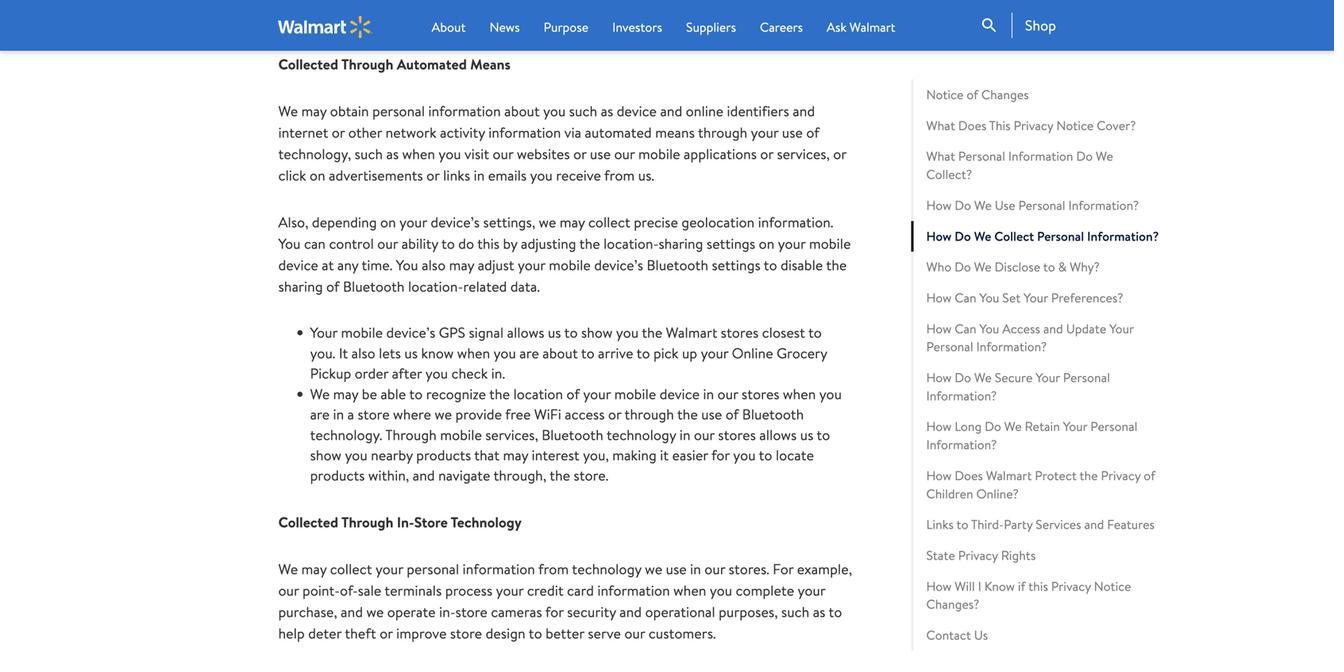Task type: vqa. For each thing, say whether or not it's contained in the screenshot.
How Can You Access and Update Your Personal Information? link
yes



Task type: describe. For each thing, give the bounding box(es) containing it.
can
[[304, 234, 326, 254]]

within,
[[368, 466, 409, 486]]

you left set
[[980, 289, 999, 306]]

data.
[[510, 277, 540, 297]]

may up adjusting
[[560, 213, 585, 232]]

bluetooth down 'time.'
[[343, 277, 405, 297]]

if
[[1018, 578, 1026, 595]]

state privacy rights link
[[911, 540, 1172, 571]]

personal inside we may obtain personal information about you such as device and online identifiers and internet or other network activity information via automated means through your use of technology, such as when you visit our websites or use our mobile applications or services, or click on advertisements or links in emails you receive from us.
[[372, 101, 425, 121]]

how for how do we secure your personal information?
[[926, 369, 952, 386]]

links
[[443, 166, 470, 186]]

about button
[[432, 17, 466, 37]]

you down ability
[[396, 255, 418, 275]]

links
[[926, 516, 954, 533]]

mobile down "provide"
[[440, 425, 482, 445]]

of inside also, depending on your device's settings, we may collect precise geolocation information. you can control our ability to do this by adjusting the location-sharing settings on your mobile device at any time. you also may adjust your mobile device's bluetooth settings to disable the sharing of bluetooth location-related data.
[[326, 277, 340, 297]]

on inside we may obtain personal information about you such as device and online identifiers and internet or other network activity information via automated means through your use of technology, such as when you visit our websites or use our mobile applications or services, or click on advertisements or links in emails you receive from us.
[[310, 166, 325, 186]]

your inside the how do we secure your personal information?
[[1036, 369, 1060, 386]]

1 vertical spatial device's
[[594, 255, 643, 275]]

privacy inside how will i know if this privacy notice changes?
[[1051, 578, 1091, 595]]

we inside what personal information do we collect?
[[1096, 147, 1113, 165]]

you down websites
[[530, 166, 553, 186]]

automated
[[397, 55, 467, 74]]

2 horizontal spatial us
[[800, 425, 813, 445]]

when down the grocery
[[783, 384, 816, 404]]

news button
[[490, 17, 520, 37]]

collect?
[[926, 166, 972, 183]]

you up in.
[[494, 343, 516, 363]]

1 vertical spatial store
[[455, 602, 487, 622]]

serve
[[588, 624, 621, 644]]

your inside how long do we retain your personal information?
[[1063, 418, 1087, 435]]

receive
[[556, 166, 601, 186]]

home image
[[278, 16, 372, 38]]

0 horizontal spatial allows
[[507, 323, 544, 343]]

in.
[[491, 364, 505, 384]]

you inside the how can you access and update your personal information?
[[980, 320, 999, 337]]

the down in.
[[489, 384, 510, 404]]

as inside we may collect your personal information from technology we use in our stores. for example, our point-of-sale terminals process your credit card information when you complete your purchase, and we operate in-store cameras for security and operational purposes, such as to help deter theft or improve store design to better serve our customers.
[[813, 602, 825, 622]]

gps
[[439, 323, 465, 343]]

0 vertical spatial products
[[416, 445, 471, 465]]

notice of changes
[[926, 86, 1029, 103]]

may down do
[[449, 255, 474, 275]]

secure
[[995, 369, 1033, 386]]

we left use
[[974, 196, 992, 214]]

able
[[381, 384, 406, 404]]

information
[[1008, 147, 1073, 165]]

does for walmart
[[955, 467, 983, 484]]

by
[[503, 234, 517, 254]]

does for this
[[958, 117, 987, 134]]

privacy inside how does walmart protect the privacy of children online?
[[1101, 467, 1141, 484]]

check
[[451, 364, 488, 384]]

we down sale at the left of page
[[366, 602, 384, 622]]

your up data.
[[518, 255, 545, 275]]

you down also,
[[278, 234, 301, 254]]

privacy down notice of changes link
[[1014, 117, 1053, 134]]

up
[[682, 343, 697, 363]]

settings,
[[483, 213, 535, 232]]

careers link
[[760, 17, 803, 37]]

device inside also, depending on your device's settings, we may collect precise geolocation information. you can control our ability to do this by adjusting the location-sharing settings on your mobile device at any time. you also may adjust your mobile device's bluetooth settings to disable the sharing of bluetooth location-related data.
[[278, 255, 318, 275]]

2 vertical spatial stores
[[718, 425, 756, 445]]

suppliers
[[686, 18, 736, 36]]

our down online on the bottom right of page
[[717, 384, 738, 404]]

and inside your mobile device's gps signal allows us to show you the walmart stores closest to you. it also lets us know when you are about to arrive to pick up your online grocery pickup order after you check in. we may be able to recognize the location of your mobile device in our stores when you are in a store where we provide free wifi access or through the use of bluetooth technology. through mobile services, bluetooth technology in our stores allows us to show you nearby products that may interest you, making it easier for you to locate products within, and navigate through, the store.
[[413, 466, 435, 486]]

mobile down adjusting
[[549, 255, 591, 275]]

through inside we may obtain personal information about you such as device and online identifiers and internet or other network activity information via automated means through your use of technology, such as when you visit our websites or use our mobile applications or services, or click on advertisements or links in emails you receive from us.
[[698, 123, 747, 143]]

technology
[[451, 512, 522, 532]]

in-
[[439, 602, 455, 622]]

access
[[565, 405, 605, 424]]

retain
[[1025, 418, 1060, 435]]

your down "example,"
[[798, 581, 825, 601]]

1 horizontal spatial on
[[380, 213, 396, 232]]

bluetooth down "precise" at the top
[[647, 255, 708, 275]]

websites
[[517, 144, 570, 164]]

ask walmart link
[[827, 17, 895, 37]]

how long do we retain your personal information?
[[926, 418, 1137, 453]]

who do we disclose to & why? link
[[911, 252, 1172, 283]]

network
[[386, 123, 437, 143]]

we may obtain personal information about you such as device and online identifiers and internet or other network activity information via automated means through your use of technology, such as when you visit our websites or use our mobile applications or services, or click on advertisements or links in emails you receive from us.
[[278, 101, 846, 186]]

online
[[732, 343, 773, 363]]

how does walmart protect the privacy of children online? link
[[911, 460, 1172, 509]]

1 vertical spatial notice
[[1056, 117, 1094, 134]]

your right up
[[701, 343, 728, 363]]

you up via
[[543, 101, 566, 121]]

for inside we may collect your personal information from technology we use in our stores. for example, our point-of-sale terminals process your credit card information when you complete your purchase, and we operate in-store cameras for security and operational purposes, such as to help deter theft or improve store design to better serve our customers.
[[545, 602, 564, 622]]

may up through,
[[503, 445, 528, 465]]

you up arrive
[[616, 323, 639, 343]]

i
[[978, 578, 981, 595]]

information? inside the how can you access and update your personal information?
[[976, 338, 1047, 355]]

your inside the how can you access and update your personal information?
[[1109, 320, 1134, 337]]

you inside we may collect your personal information from technology we use in our stores. for example, our point-of-sale terminals process your credit card information when you complete your purchase, and we operate in-store cameras for security and operational purposes, such as to help deter theft or improve store design to better serve our customers.
[[710, 581, 732, 601]]

&
[[1058, 258, 1067, 276]]

recognize
[[426, 384, 486, 404]]

0 horizontal spatial show
[[310, 445, 342, 465]]

can for set
[[955, 289, 976, 306]]

card
[[567, 581, 594, 601]]

collected for collected through in-store technology
[[278, 512, 338, 532]]

we inside we may obtain personal information about you such as device and online identifiers and internet or other network activity information via automated means through your use of technology, such as when you visit our websites or use our mobile applications or services, or click on advertisements or links in emails you receive from us.
[[278, 101, 298, 121]]

you down the technology.
[[345, 445, 367, 465]]

for
[[773, 559, 794, 579]]

personal inside we may collect your personal information from technology we use in our stores. for example, our point-of-sale terminals process your credit card information when you complete your purchase, and we operate in-store cameras for security and operational purposes, such as to help deter theft or improve store design to better serve our customers.
[[407, 559, 459, 579]]

activity
[[440, 123, 485, 143]]

example,
[[797, 559, 852, 579]]

order
[[355, 364, 388, 384]]

what does this privacy notice cover?
[[926, 117, 1136, 134]]

be
[[362, 384, 377, 404]]

stores.
[[729, 559, 769, 579]]

you. it
[[310, 343, 348, 363]]

you down know
[[425, 364, 448, 384]]

2 vertical spatial on
[[759, 234, 774, 254]]

how do we secure your personal information? link
[[911, 363, 1172, 412]]

personal inside "how do we collect personal information?" link
[[1037, 227, 1084, 245]]

1 vertical spatial stores
[[742, 384, 779, 404]]

after
[[392, 364, 422, 384]]

contact
[[926, 627, 971, 644]]

technology inside your mobile device's gps signal allows us to show you the walmart stores closest to you. it also lets us know when you are about to arrive to pick up your online grocery pickup order after you check in. we may be able to recognize the location of your mobile device in our stores when you are in a store where we provide free wifi access or through the use of bluetooth technology. through mobile services, bluetooth technology in our stores allows us to show you nearby products that may interest you, making it easier for you to locate products within, and navigate through, the store.
[[607, 425, 676, 445]]

our up easier
[[694, 425, 715, 445]]

we inside we may collect your personal information from technology we use in our stores. for example, our point-of-sale terminals process your credit card information when you complete your purchase, and we operate in-store cameras for security and operational purposes, such as to help deter theft or improve store design to better serve our customers.
[[278, 559, 298, 579]]

the up easier
[[677, 405, 698, 424]]

your up cameras
[[496, 581, 524, 601]]

online
[[686, 101, 723, 121]]

we left collect
[[974, 227, 991, 245]]

technology inside we may collect your personal information from technology we use in our stores. for example, our point-of-sale terminals process your credit card information when you complete your purchase, and we operate in-store cameras for security and operational purposes, such as to help deter theft or improve store design to better serve our customers.
[[572, 559, 642, 579]]

technology.
[[310, 425, 382, 445]]

location
[[513, 384, 563, 404]]

also inside also, depending on your device's settings, we may collect precise geolocation information. you can control our ability to do this by adjusting the location-sharing settings on your mobile device at any time. you also may adjust your mobile device's bluetooth settings to disable the sharing of bluetooth location-related data.
[[422, 255, 446, 275]]

via
[[564, 123, 581, 143]]

how can you set your preferences? link
[[911, 283, 1172, 314]]

0 horizontal spatial us
[[404, 343, 418, 363]]

who do we disclose to & why?
[[926, 258, 1100, 276]]

device inside your mobile device's gps signal allows us to show you the walmart stores closest to you. it also lets us know when you are about to arrive to pick up your online grocery pickup order after you check in. we may be able to recognize the location of your mobile device in our stores when you are in a store where we provide free wifi access or through the use of bluetooth technology. through mobile services, bluetooth technology in our stores allows us to show you nearby products that may interest you, making it easier for you to locate products within, and navigate through, the store.
[[660, 384, 700, 404]]

advertisements
[[329, 166, 423, 186]]

store.
[[574, 466, 609, 486]]

how for how do we use personal information?
[[926, 196, 952, 214]]

our left stores.
[[704, 559, 725, 579]]

our down automated
[[614, 144, 635, 164]]

at
[[322, 255, 334, 275]]

for inside your mobile device's gps signal allows us to show you the walmart stores closest to you. it also lets us know when you are about to arrive to pick up your online grocery pickup order after you check in. we may be able to recognize the location of your mobile device in our stores when you are in a store where we provide free wifi access or through the use of bluetooth technology. through mobile services, bluetooth technology in our stores allows us to show you nearby products that may interest you, making it easier for you to locate products within, and navigate through, the store.
[[711, 445, 730, 465]]

changes
[[981, 86, 1029, 103]]

navigate
[[438, 466, 490, 486]]

1 vertical spatial location-
[[408, 277, 463, 297]]

personal inside the how do we secure your personal information?
[[1063, 369, 1110, 386]]

we inside how long do we retain your personal information?
[[1004, 418, 1022, 435]]

the up pick
[[642, 323, 662, 343]]

investors
[[612, 18, 662, 36]]

cover?
[[1097, 117, 1136, 134]]

through inside your mobile device's gps signal allows us to show you the walmart stores closest to you. it also lets us know when you are about to arrive to pick up your online grocery pickup order after you check in. we may be able to recognize the location of your mobile device in our stores when you are in a store where we provide free wifi access or through the use of bluetooth technology. through mobile services, bluetooth technology in our stores allows us to show you nearby products that may interest you, making it easier for you to locate products within, and navigate through, the store.
[[625, 405, 674, 424]]

0 vertical spatial show
[[581, 323, 613, 343]]

services, inside we may obtain personal information about you such as device and online identifiers and internet or other network activity information via automated means through your use of technology, such as when you visit our websites or use our mobile applications or services, or click on advertisements or links in emails you receive from us.
[[777, 144, 830, 164]]

can for access
[[955, 320, 976, 337]]

0 vertical spatial device's
[[431, 213, 480, 232]]

third-
[[971, 516, 1004, 533]]

we may collect your personal information from technology we use in our stores. for example, our point-of-sale terminals process your credit card information when you complete your purchase, and we operate in-store cameras for security and operational purposes, such as to help deter theft or improve store design to better serve our customers.
[[278, 559, 852, 644]]

2 vertical spatial store
[[450, 624, 482, 644]]

when up check
[[457, 343, 490, 363]]

bluetooth down access
[[542, 425, 603, 445]]

information up websites
[[488, 123, 561, 143]]

information up security
[[597, 581, 670, 601]]

improve
[[396, 624, 447, 644]]

operate
[[387, 602, 436, 622]]

how does walmart protect the privacy of children online?
[[926, 467, 1155, 502]]

1 vertical spatial products
[[310, 466, 365, 486]]

our right serve
[[624, 624, 645, 644]]

any
[[337, 255, 358, 275]]

1 horizontal spatial allows
[[759, 425, 797, 445]]

interest
[[532, 445, 579, 465]]

your right set
[[1024, 289, 1048, 306]]

you down the grocery
[[819, 384, 842, 404]]

in inside we may obtain personal information about you such as device and online identifiers and internet or other network activity information via automated means through your use of technology, such as when you visit our websites or use our mobile applications or services, or click on advertisements or links in emails you receive from us.
[[474, 166, 485, 186]]

about inside we may obtain personal information about you such as device and online identifiers and internet or other network activity information via automated means through your use of technology, such as when you visit our websites or use our mobile applications or services, or click on advertisements or links in emails you receive from us.
[[504, 101, 540, 121]]

ask
[[827, 18, 847, 36]]

0 horizontal spatial sharing
[[278, 277, 323, 297]]

1 horizontal spatial such
[[569, 101, 597, 121]]

rights
[[1001, 547, 1036, 564]]

our inside also, depending on your device's settings, we may collect precise geolocation information. you can control our ability to do this by adjusting the location-sharing settings on your mobile device at any time. you also may adjust your mobile device's bluetooth settings to disable the sharing of bluetooth location-related data.
[[377, 234, 398, 254]]

walmart inside 'link'
[[850, 18, 895, 36]]

what personal information do we collect? link
[[911, 141, 1172, 190]]

and up serve
[[619, 602, 642, 622]]

other
[[348, 123, 382, 143]]

this inside also, depending on your device's settings, we may collect precise geolocation information. you can control our ability to do this by adjusting the location-sharing settings on your mobile device at any time. you also may adjust your mobile device's bluetooth settings to disable the sharing of bluetooth location-related data.
[[477, 234, 500, 254]]

changes?
[[926, 596, 979, 613]]

your up access
[[583, 384, 611, 404]]

how for how will i know if this privacy notice changes?
[[926, 578, 952, 595]]

0 vertical spatial are
[[519, 343, 539, 363]]

your mobile device's gps signal allows us to show you the walmart stores closest to you. it also lets us know when you are about to arrive to pick up your online grocery pickup order after you check in. we may be able to recognize the location of your mobile device in our stores when you are in a store where we provide free wifi access or through the use of bluetooth technology. through mobile services, bluetooth technology in our stores allows us to show you nearby products that may interest you, making it easier for you to locate products within, and navigate through, the store.
[[310, 323, 842, 486]]

the down interest
[[550, 466, 570, 486]]

services, inside your mobile device's gps signal allows us to show you the walmart stores closest to you. it also lets us know when you are about to arrive to pick up your online grocery pickup order after you check in. we may be able to recognize the location of your mobile device in our stores when you are in a store where we provide free wifi access or through the use of bluetooth technology. through mobile services, bluetooth technology in our stores allows us to show you nearby products that may interest you, making it easier for you to locate products within, and navigate through, the store.
[[485, 425, 538, 445]]

our up purchase,
[[278, 581, 299, 601]]

means
[[655, 123, 695, 143]]

and right services
[[1084, 516, 1104, 533]]

technology,
[[278, 144, 351, 164]]

mobile up the lets
[[341, 323, 383, 343]]

privacy up i
[[958, 547, 998, 564]]

bluetooth up locate
[[742, 405, 804, 424]]

depending
[[312, 213, 377, 232]]

walmart inside how does walmart protect the privacy of children online?
[[986, 467, 1032, 484]]

may inside we may obtain personal information about you such as device and online identifiers and internet or other network activity information via automated means through your use of technology, such as when you visit our websites or use our mobile applications or services, or click on advertisements or links in emails you receive from us.
[[301, 101, 327, 121]]

do for who do we disclose to & why?
[[955, 258, 971, 276]]

complete
[[736, 581, 794, 601]]

this inside how will i know if this privacy notice changes?
[[1028, 578, 1048, 595]]

your up ability
[[399, 213, 427, 232]]

how long do we retain your personal information? link
[[911, 412, 1172, 460]]

that
[[474, 445, 500, 465]]

making
[[612, 445, 657, 465]]

online?
[[976, 485, 1019, 502]]

such inside we may collect your personal information from technology we use in our stores. for example, our point-of-sale terminals process your credit card information when you complete your purchase, and we operate in-store cameras for security and operational purposes, such as to help deter theft or improve store design to better serve our customers.
[[781, 602, 809, 622]]

how for how do we collect personal information?
[[926, 227, 952, 245]]

and down of-
[[341, 602, 363, 622]]

use down automated
[[590, 144, 611, 164]]



Task type: locate. For each thing, give the bounding box(es) containing it.
adjusting
[[521, 234, 576, 254]]

mobile inside we may obtain personal information about you such as device and online identifiers and internet or other network activity information via automated means through your use of technology, such as when you visit our websites or use our mobile applications or services, or click on advertisements or links in emails you receive from us.
[[638, 144, 680, 164]]

about inside your mobile device's gps signal allows us to show you the walmart stores closest to you. it also lets us know when you are about to arrive to pick up your online grocery pickup order after you check in. we may be able to recognize the location of your mobile device in our stores when you are in a store where we provide free wifi access or through the use of bluetooth technology. through mobile services, bluetooth technology in our stores allows us to show you nearby products that may interest you, making it easier for you to locate products within, and navigate through, the store.
[[542, 343, 578, 363]]

what inside what personal information do we collect?
[[926, 147, 955, 165]]

information up process
[[463, 559, 535, 579]]

means
[[470, 55, 511, 74]]

we left retain
[[1004, 418, 1022, 435]]

and up means
[[660, 101, 682, 121]]

1 vertical spatial personal
[[407, 559, 459, 579]]

1 vertical spatial are
[[310, 405, 330, 424]]

technology up making at the bottom of the page
[[607, 425, 676, 445]]

how do we use personal information? link
[[911, 190, 1172, 221]]

2 horizontal spatial such
[[781, 602, 809, 622]]

in inside we may collect your personal information from technology we use in our stores. for example, our point-of-sale terminals process your credit card information when you complete your purchase, and we operate in-store cameras for security and operational purposes, such as to help deter theft or improve store design to better serve our customers.
[[690, 559, 701, 579]]

does inside how does walmart protect the privacy of children online?
[[955, 467, 983, 484]]

pickup
[[310, 364, 351, 384]]

0 horizontal spatial walmart
[[666, 323, 717, 343]]

technology up card
[[572, 559, 642, 579]]

our up emails at the left of the page
[[493, 144, 513, 164]]

walmart inside your mobile device's gps signal allows us to show you the walmart stores closest to you. it also lets us know when you are about to arrive to pick up your online grocery pickup order after you check in. we may be able to recognize the location of your mobile device in our stores when you are in a store where we provide free wifi access or through the use of bluetooth technology. through mobile services, bluetooth technology in our stores allows us to show you nearby products that may interest you, making it easier for you to locate products within, and navigate through, the store.
[[666, 323, 717, 343]]

closest
[[762, 323, 805, 343]]

the right protect
[[1080, 467, 1098, 484]]

security
[[567, 602, 616, 622]]

your inside we may obtain personal information about you such as device and online identifiers and internet or other network activity information via automated means through your use of technology, such as when you visit our websites or use our mobile applications or services, or click on advertisements or links in emails you receive from us.
[[751, 123, 779, 143]]

what for what does this privacy notice cover?
[[926, 117, 955, 134]]

privacy down the "state privacy rights" link
[[1051, 578, 1091, 595]]

2 can from the top
[[955, 320, 976, 337]]

information? inside the how do we secure your personal information?
[[926, 387, 997, 404]]

2 collected from the top
[[278, 512, 338, 532]]

do for how do we use personal information?
[[955, 196, 971, 214]]

as up automated
[[601, 101, 613, 121]]

collect inside also, depending on your device's settings, we may collect precise geolocation information. you can control our ability to do this by adjusting the location-sharing settings on your mobile device at any time. you also may adjust your mobile device's bluetooth settings to disable the sharing of bluetooth location-related data.
[[588, 213, 630, 232]]

what up "collect?"
[[926, 147, 955, 165]]

the right adjusting
[[579, 234, 600, 254]]

click
[[278, 166, 306, 186]]

products
[[416, 445, 471, 465], [310, 466, 365, 486]]

as up advertisements
[[386, 144, 399, 164]]

1 vertical spatial such
[[355, 144, 383, 164]]

may up internet
[[301, 101, 327, 121]]

1 horizontal spatial from
[[604, 166, 635, 186]]

on down technology,
[[310, 166, 325, 186]]

do inside the how do we secure your personal information?
[[955, 369, 971, 386]]

do left collect
[[955, 227, 971, 245]]

collect inside we may collect your personal information from technology we use in our stores. for example, our point-of-sale terminals process your credit card information when you complete your purchase, and we operate in-store cameras for security and operational purposes, such as to help deter theft or improve store design to better serve our customers.
[[330, 559, 372, 579]]

0 vertical spatial us
[[548, 323, 561, 343]]

cameras
[[491, 602, 542, 622]]

1 vertical spatial services,
[[485, 425, 538, 445]]

of inside notice of changes link
[[967, 86, 978, 103]]

how for how does walmart protect the privacy of children online?
[[926, 467, 952, 484]]

obtain
[[330, 101, 369, 121]]

0 vertical spatial allows
[[507, 323, 544, 343]]

personal inside what personal information do we collect?
[[958, 147, 1005, 165]]

2 horizontal spatial walmart
[[986, 467, 1032, 484]]

do inside how long do we retain your personal information?
[[985, 418, 1001, 435]]

also, depending on your device's settings, we may collect precise geolocation information. you can control our ability to do this by adjusting the location-sharing settings on your mobile device at any time. you also may adjust your mobile device's bluetooth settings to disable the sharing of bluetooth location-related data.
[[278, 213, 851, 297]]

information up activity
[[428, 101, 501, 121]]

1 vertical spatial through
[[625, 405, 674, 424]]

access
[[1002, 320, 1040, 337]]

our up 'time.'
[[377, 234, 398, 254]]

or inside your mobile device's gps signal allows us to show you the walmart stores closest to you. it also lets us know when you are about to arrive to pick up your online grocery pickup order after you check in. we may be able to recognize the location of your mobile device in our stores when you are in a store where we provide free wifi access or through the use of bluetooth technology. through mobile services, bluetooth technology in our stores allows us to show you nearby products that may interest you, making it easier for you to locate products within, and navigate through, the store.
[[608, 405, 621, 424]]

does
[[958, 117, 987, 134], [955, 467, 983, 484]]

services, down free
[[485, 425, 538, 445]]

2 horizontal spatial as
[[813, 602, 825, 622]]

when inside we may obtain personal information about you such as device and online identifiers and internet or other network activity information via automated means through your use of technology, such as when you visit our websites or use our mobile applications or services, or click on advertisements or links in emails you receive from us.
[[402, 144, 435, 164]]

1 vertical spatial through
[[385, 425, 437, 445]]

0 horizontal spatial also
[[351, 343, 375, 363]]

1 vertical spatial collected
[[278, 512, 338, 532]]

your
[[1024, 289, 1048, 306], [1109, 320, 1134, 337], [310, 323, 338, 343], [1036, 369, 1060, 386], [1063, 418, 1087, 435]]

we left disclose
[[974, 258, 992, 276]]

2 vertical spatial through
[[341, 512, 393, 532]]

1 horizontal spatial through
[[698, 123, 747, 143]]

through for in-
[[341, 512, 393, 532]]

0 vertical spatial notice
[[926, 86, 964, 103]]

the inside how does walmart protect the privacy of children online?
[[1080, 467, 1098, 484]]

0 horizontal spatial on
[[310, 166, 325, 186]]

1 vertical spatial what
[[926, 147, 955, 165]]

0 vertical spatial sharing
[[659, 234, 703, 254]]

1 vertical spatial this
[[1028, 578, 1048, 595]]

sharing
[[659, 234, 703, 254], [278, 277, 323, 297]]

0 horizontal spatial device
[[278, 255, 318, 275]]

do
[[458, 234, 474, 254]]

2 vertical spatial device's
[[386, 323, 435, 343]]

mobile up us.
[[638, 144, 680, 164]]

through inside your mobile device's gps signal allows us to show you the walmart stores closest to you. it also lets us know when you are about to arrive to pick up your online grocery pickup order after you check in. we may be able to recognize the location of your mobile device in our stores when you are in a store where we provide free wifi access or through the use of bluetooth technology. through mobile services, bluetooth technology in our stores allows us to show you nearby products that may interest you, making it easier for you to locate products within, and navigate through, the store.
[[385, 425, 437, 445]]

store down 'be'
[[358, 405, 390, 424]]

applications
[[684, 144, 757, 164]]

can left set
[[955, 289, 976, 306]]

in
[[474, 166, 485, 186], [703, 384, 714, 404], [333, 405, 344, 424], [679, 425, 690, 445], [690, 559, 701, 579]]

sale
[[358, 581, 381, 601]]

we up purchase,
[[278, 559, 298, 579]]

precise
[[634, 213, 678, 232]]

do right long
[[985, 418, 1001, 435]]

0 vertical spatial can
[[955, 289, 976, 306]]

notice left cover? on the right top of page
[[1056, 117, 1094, 134]]

1 horizontal spatial location-
[[603, 234, 659, 254]]

we inside your mobile device's gps signal allows us to show you the walmart stores closest to you. it also lets us know when you are about to arrive to pick up your online grocery pickup order after you check in. we may be able to recognize the location of your mobile device in our stores when you are in a store where we provide free wifi access or through the use of bluetooth technology. through mobile services, bluetooth technology in our stores allows us to show you nearby products that may interest you, making it easier for you to locate products within, and navigate through, the store.
[[435, 405, 452, 424]]

you up links
[[439, 144, 461, 164]]

shop
[[1025, 15, 1056, 35]]

emails
[[488, 166, 527, 186]]

in-
[[397, 512, 414, 532]]

store down process
[[455, 602, 487, 622]]

geolocation
[[682, 213, 755, 232]]

1 can from the top
[[955, 289, 976, 306]]

1 horizontal spatial show
[[581, 323, 613, 343]]

of
[[967, 86, 978, 103], [806, 123, 819, 143], [326, 277, 340, 297], [566, 384, 580, 404], [726, 405, 739, 424], [1144, 467, 1155, 484]]

0 vertical spatial such
[[569, 101, 597, 121]]

how can you access and update your personal information? link
[[911, 314, 1172, 363]]

1 horizontal spatial are
[[519, 343, 539, 363]]

your up sale at the left of page
[[375, 559, 403, 579]]

0 vertical spatial through
[[341, 55, 393, 74]]

1 vertical spatial sharing
[[278, 277, 323, 297]]

for down credit
[[545, 602, 564, 622]]

how inside how long do we retain your personal information?
[[926, 418, 952, 435]]

do for how do we collect personal information?
[[955, 227, 971, 245]]

0 vertical spatial through
[[698, 123, 747, 143]]

we inside your mobile device's gps signal allows us to show you the walmart stores closest to you. it also lets us know when you are about to arrive to pick up your online grocery pickup order after you check in. we may be able to recognize the location of your mobile device in our stores when you are in a store where we provide free wifi access or through the use of bluetooth technology. through mobile services, bluetooth technology in our stores allows us to show you nearby products that may interest you, making it easier for you to locate products within, and navigate through, the store.
[[310, 384, 330, 404]]

0 vertical spatial does
[[958, 117, 987, 134]]

this right if
[[1028, 578, 1048, 595]]

what personal information do we collect?
[[926, 147, 1113, 183]]

2 vertical spatial us
[[800, 425, 813, 445]]

when down network
[[402, 144, 435, 164]]

allows up locate
[[759, 425, 797, 445]]

from up credit
[[538, 559, 569, 579]]

1 collected from the top
[[278, 55, 338, 74]]

through left 'in-'
[[341, 512, 393, 532]]

services
[[1036, 516, 1081, 533]]

0 horizontal spatial for
[[545, 602, 564, 622]]

process
[[445, 581, 492, 601]]

1 horizontal spatial for
[[711, 445, 730, 465]]

privacy up features
[[1101, 467, 1141, 484]]

use up operational
[[666, 559, 687, 579]]

how inside the how can you access and update your personal information?
[[926, 320, 952, 337]]

1 horizontal spatial services,
[[777, 144, 830, 164]]

about up location
[[542, 343, 578, 363]]

collected through automated means
[[278, 55, 511, 74]]

3 how from the top
[[926, 289, 952, 306]]

0 vertical spatial collect
[[588, 213, 630, 232]]

0 vertical spatial this
[[477, 234, 500, 254]]

information?
[[1068, 196, 1139, 214], [1087, 227, 1159, 245], [976, 338, 1047, 355], [926, 387, 997, 404], [926, 436, 997, 453]]

4 how from the top
[[926, 320, 952, 337]]

may up a
[[333, 384, 358, 404]]

also down ability
[[422, 255, 446, 275]]

identifiers
[[727, 101, 789, 121]]

device
[[617, 101, 657, 121], [278, 255, 318, 275], [660, 384, 700, 404]]

arrive
[[598, 343, 633, 363]]

store
[[358, 405, 390, 424], [455, 602, 487, 622], [450, 624, 482, 644]]

use inside your mobile device's gps signal allows us to show you the walmart stores closest to you. it also lets us know when you are about to arrive to pick up your online grocery pickup order after you check in. we may be able to recognize the location of your mobile device in our stores when you are in a store where we provide free wifi access or through the use of bluetooth technology. through mobile services, bluetooth technology in our stores allows us to show you nearby products that may interest you, making it easier for you to locate products within, and navigate through, the store.
[[701, 405, 722, 424]]

1 vertical spatial about
[[542, 343, 578, 363]]

1 vertical spatial allows
[[759, 425, 797, 445]]

us up after
[[404, 343, 418, 363]]

better
[[546, 624, 584, 644]]

1 horizontal spatial device
[[617, 101, 657, 121]]

who
[[926, 258, 951, 276]]

control
[[329, 234, 374, 254]]

we down pickup
[[310, 384, 330, 404]]

1 vertical spatial show
[[310, 445, 342, 465]]

may up the point-
[[301, 559, 327, 579]]

1 horizontal spatial also
[[422, 255, 446, 275]]

2 horizontal spatial device
[[660, 384, 700, 404]]

help
[[278, 624, 305, 644]]

on down information.
[[759, 234, 774, 254]]

wifi
[[534, 405, 561, 424]]

personal down 'this'
[[958, 147, 1005, 165]]

can inside the how can you access and update your personal information?
[[955, 320, 976, 337]]

your down information.
[[778, 234, 806, 254]]

1 horizontal spatial products
[[416, 445, 471, 465]]

where
[[393, 405, 431, 424]]

purpose
[[544, 18, 589, 36]]

from inside we may obtain personal information about you such as device and online identifiers and internet or other network activity information via automated means through your use of technology, such as when you visit our websites or use our mobile applications or services, or click on advertisements or links in emails you receive from us.
[[604, 166, 635, 186]]

1 how from the top
[[926, 196, 952, 214]]

you left access
[[980, 320, 999, 337]]

0 vertical spatial technology
[[607, 425, 676, 445]]

1 horizontal spatial as
[[601, 101, 613, 121]]

personal inside the how can you access and update your personal information?
[[926, 338, 973, 355]]

0 vertical spatial services,
[[777, 144, 830, 164]]

0 vertical spatial from
[[604, 166, 635, 186]]

show
[[581, 323, 613, 343], [310, 445, 342, 465]]

0 horizontal spatial such
[[355, 144, 383, 164]]

device down up
[[660, 384, 700, 404]]

0 vertical spatial also
[[422, 255, 446, 275]]

device inside we may obtain personal information about you such as device and online identifiers and internet or other network activity information via automated means through your use of technology, such as when you visit our websites or use our mobile applications or services, or click on advertisements or links in emails you receive from us.
[[617, 101, 657, 121]]

1 vertical spatial walmart
[[666, 323, 717, 343]]

purchase,
[[278, 602, 337, 622]]

0 horizontal spatial as
[[386, 144, 399, 164]]

from left us.
[[604, 166, 635, 186]]

mobile down arrive
[[614, 384, 656, 404]]

0 vertical spatial about
[[504, 101, 540, 121]]

how inside how does walmart protect the privacy of children online?
[[926, 467, 952, 484]]

we up operational
[[645, 559, 662, 579]]

2 horizontal spatial on
[[759, 234, 774, 254]]

2 vertical spatial notice
[[1094, 578, 1131, 595]]

such down other
[[355, 144, 383, 164]]

0 vertical spatial settings
[[707, 234, 755, 254]]

0 vertical spatial location-
[[603, 234, 659, 254]]

when inside we may collect your personal information from technology we use in our stores. for example, our point-of-sale terminals process your credit card information when you complete your purchase, and we operate in-store cameras for security and operational purposes, such as to help deter theft or improve store design to better serve our customers.
[[673, 581, 706, 601]]

suppliers button
[[686, 17, 736, 37]]

signal
[[469, 323, 504, 343]]

through for automated
[[341, 55, 393, 74]]

0 vertical spatial what
[[926, 117, 955, 134]]

1 horizontal spatial about
[[542, 343, 578, 363]]

notice down features
[[1094, 578, 1131, 595]]

why?
[[1070, 258, 1100, 276]]

0 horizontal spatial about
[[504, 101, 540, 121]]

do for how do we secure your personal information?
[[955, 369, 971, 386]]

we inside the how do we secure your personal information?
[[974, 369, 992, 386]]

show down the technology.
[[310, 445, 342, 465]]

or
[[332, 123, 345, 143], [573, 144, 587, 164], [760, 144, 773, 164], [833, 144, 846, 164], [426, 166, 440, 186], [608, 405, 621, 424], [380, 624, 393, 644]]

device down the 'can'
[[278, 255, 318, 275]]

from
[[604, 166, 635, 186], [538, 559, 569, 579]]

1 what from the top
[[926, 117, 955, 134]]

through
[[341, 55, 393, 74], [385, 425, 437, 445], [341, 512, 393, 532]]

1 vertical spatial settings
[[712, 255, 761, 275]]

collect left "precise" at the top
[[588, 213, 630, 232]]

0 horizontal spatial from
[[538, 559, 569, 579]]

collect
[[588, 213, 630, 232], [330, 559, 372, 579]]

collected for collected through automated means
[[278, 55, 338, 74]]

how do we collect personal information?
[[926, 227, 1159, 245]]

1 horizontal spatial collect
[[588, 213, 630, 232]]

6 how from the top
[[926, 418, 952, 435]]

personal inside how long do we retain your personal information?
[[1090, 418, 1137, 435]]

on right depending
[[380, 213, 396, 232]]

mobile
[[638, 144, 680, 164], [809, 234, 851, 254], [549, 255, 591, 275], [341, 323, 383, 343], [614, 384, 656, 404], [440, 425, 482, 445]]

information? inside how long do we retain your personal information?
[[926, 436, 997, 453]]

1 vertical spatial us
[[404, 343, 418, 363]]

notice left "changes"
[[926, 86, 964, 103]]

do inside what personal information do we collect?
[[1076, 147, 1093, 165]]

0 vertical spatial on
[[310, 166, 325, 186]]

contact us link
[[911, 620, 1172, 651]]

of inside we may obtain personal information about you such as device and online identifiers and internet or other network activity information via automated means through your use of technology, such as when you visit our websites or use our mobile applications or services, or click on advertisements or links in emails you receive from us.
[[806, 123, 819, 143]]

allows right signal on the left of page
[[507, 323, 544, 343]]

1 horizontal spatial walmart
[[850, 18, 895, 36]]

how inside the how do we secure your personal information?
[[926, 369, 952, 386]]

investors button
[[612, 17, 662, 37]]

privacy
[[1014, 117, 1053, 134], [1101, 467, 1141, 484], [958, 547, 998, 564], [1051, 578, 1091, 595]]

automated
[[585, 123, 652, 143]]

personal up how do we collect personal information?
[[1018, 196, 1065, 214]]

through up obtain
[[341, 55, 393, 74]]

are up location
[[519, 343, 539, 363]]

use inside we may collect your personal information from technology we use in our stores. for example, our point-of-sale terminals process your credit card information when you complete your purchase, and we operate in-store cameras for security and operational purposes, such as to help deter theft or improve store design to better serve our customers.
[[666, 559, 687, 579]]

how for how can you access and update your personal information?
[[926, 320, 952, 337]]

your right the "secure"
[[1036, 369, 1060, 386]]

1 vertical spatial collect
[[330, 559, 372, 579]]

0 horizontal spatial products
[[310, 466, 365, 486]]

personal inside how do we use personal information? link
[[1018, 196, 1065, 214]]

0 vertical spatial personal
[[372, 101, 425, 121]]

store inside your mobile device's gps signal allows us to show you the walmart stores closest to you. it also lets us know when you are about to arrive to pick up your online grocery pickup order after you check in. we may be able to recognize the location of your mobile device in our stores when you are in a store where we provide free wifi access or through the use of bluetooth technology. through mobile services, bluetooth technology in our stores allows us to show you nearby products that may interest you, making it easier for you to locate products within, and navigate through, the store.
[[358, 405, 390, 424]]

1 vertical spatial on
[[380, 213, 396, 232]]

protect
[[1035, 467, 1077, 484]]

also up order
[[351, 343, 375, 363]]

information.
[[758, 213, 833, 232]]

we
[[278, 101, 298, 121], [1096, 147, 1113, 165], [974, 196, 992, 214], [974, 227, 991, 245], [974, 258, 992, 276], [974, 369, 992, 386], [310, 384, 330, 404], [1004, 418, 1022, 435], [278, 559, 298, 579]]

us up locate
[[800, 425, 813, 445]]

7 how from the top
[[926, 467, 952, 484]]

about up websites
[[504, 101, 540, 121]]

how can you set your preferences?
[[926, 289, 1123, 306]]

2 vertical spatial walmart
[[986, 467, 1032, 484]]

does left 'this'
[[958, 117, 987, 134]]

your right retain
[[1063, 418, 1087, 435]]

0 vertical spatial stores
[[721, 323, 759, 343]]

set
[[1002, 289, 1021, 306]]

notice inside how will i know if this privacy notice changes?
[[1094, 578, 1131, 595]]

may inside we may collect your personal information from technology we use in our stores. for example, our point-of-sale terminals process your credit card information when you complete your purchase, and we operate in-store cameras for security and operational purposes, such as to help deter theft or improve store design to better serve our customers.
[[301, 559, 327, 579]]

your inside your mobile device's gps signal allows us to show you the walmart stores closest to you. it also lets us know when you are about to arrive to pick up your online grocery pickup order after you check in. we may be able to recognize the location of your mobile device in our stores when you are in a store where we provide free wifi access or through the use of bluetooth technology. through mobile services, bluetooth technology in our stores allows us to show you nearby products that may interest you, making it easier for you to locate products within, and navigate through, the store.
[[310, 323, 338, 343]]

how for how can you set your preferences?
[[926, 289, 952, 306]]

purposes,
[[719, 602, 778, 622]]

0 horizontal spatial this
[[477, 234, 500, 254]]

how for how long do we retain your personal information?
[[926, 418, 952, 435]]

know
[[421, 343, 454, 363]]

you left locate
[[733, 445, 756, 465]]

collect
[[994, 227, 1034, 245]]

free
[[505, 405, 531, 424]]

do right "information"
[[1076, 147, 1093, 165]]

2 what from the top
[[926, 147, 955, 165]]

of inside how does walmart protect the privacy of children online?
[[1144, 467, 1155, 484]]

0 vertical spatial for
[[711, 445, 730, 465]]

we down cover? on the right top of page
[[1096, 147, 1113, 165]]

2 vertical spatial as
[[813, 602, 825, 622]]

from inside we may collect your personal information from technology we use in our stores. for example, our point-of-sale terminals process your credit card information when you complete your purchase, and we operate in-store cameras for security and operational purposes, such as to help deter theft or improve store design to better serve our customers.
[[538, 559, 569, 579]]

8 how from the top
[[926, 578, 952, 595]]

personal up terminals
[[407, 559, 459, 579]]

we inside also, depending on your device's settings, we may collect precise geolocation information. you can control our ability to do this by adjusting the location-sharing settings on your mobile device at any time. you also may adjust your mobile device's bluetooth settings to disable the sharing of bluetooth location-related data.
[[539, 213, 556, 232]]

1 vertical spatial technology
[[572, 559, 642, 579]]

how inside how will i know if this privacy notice changes?
[[926, 578, 952, 595]]

0 vertical spatial as
[[601, 101, 613, 121]]

your right update in the right of the page
[[1109, 320, 1134, 337]]

personal down update in the right of the page
[[1063, 369, 1110, 386]]

disclose
[[995, 258, 1040, 276]]

the right disable
[[826, 255, 847, 275]]

visit
[[464, 144, 489, 164]]

1 vertical spatial as
[[386, 144, 399, 164]]

5 how from the top
[[926, 369, 952, 386]]

use down the identifiers
[[782, 123, 803, 143]]

1 vertical spatial device
[[278, 255, 318, 275]]

how can you access and update your personal information?
[[926, 320, 1134, 355]]

you up purposes,
[[710, 581, 732, 601]]

0 horizontal spatial services,
[[485, 425, 538, 445]]

what for what personal information do we collect?
[[926, 147, 955, 165]]

2 how from the top
[[926, 227, 952, 245]]

such down complete on the right bottom of page
[[781, 602, 809, 622]]

this
[[989, 117, 1011, 134]]

as
[[601, 101, 613, 121], [386, 144, 399, 164], [813, 602, 825, 622]]

point-
[[302, 581, 340, 601]]

and inside the how can you access and update your personal information?
[[1043, 320, 1063, 337]]

device's inside your mobile device's gps signal allows us to show you the walmart stores closest to you. it also lets us know when you are about to arrive to pick up your online grocery pickup order after you check in. we may be able to recognize the location of your mobile device in our stores when you are in a store where we provide free wifi access or through the use of bluetooth technology. through mobile services, bluetooth technology in our stores allows us to show you nearby products that may interest you, making it easier for you to locate products within, and navigate through, the store.
[[386, 323, 435, 343]]

walmart
[[850, 18, 895, 36], [666, 323, 717, 343], [986, 467, 1032, 484]]

mobile up disable
[[809, 234, 851, 254]]

1 vertical spatial for
[[545, 602, 564, 622]]

our
[[493, 144, 513, 164], [614, 144, 635, 164], [377, 234, 398, 254], [717, 384, 738, 404], [694, 425, 715, 445], [704, 559, 725, 579], [278, 581, 299, 601], [624, 624, 645, 644]]

walmart up up
[[666, 323, 717, 343]]

1 vertical spatial also
[[351, 343, 375, 363]]

careers
[[760, 18, 803, 36]]

and right the identifiers
[[793, 101, 815, 121]]

products down the technology.
[[310, 466, 365, 486]]

are
[[519, 343, 539, 363], [310, 405, 330, 424]]

preferences?
[[1051, 289, 1123, 306]]

also inside your mobile device's gps signal allows us to show you the walmart stores closest to you. it also lets us know when you are about to arrive to pick up your online grocery pickup order after you check in. we may be able to recognize the location of your mobile device in our stores when you are in a store where we provide free wifi access or through the use of bluetooth technology. through mobile services, bluetooth technology in our stores allows us to show you nearby products that may interest you, making it easier for you to locate products within, and navigate through, the store.
[[351, 343, 375, 363]]

1 vertical spatial can
[[955, 320, 976, 337]]

or inside we may collect your personal information from technology we use in our stores. for example, our point-of-sale terminals process your credit card information when you complete your purchase, and we operate in-store cameras for security and operational purposes, such as to help deter theft or improve store design to better serve our customers.
[[380, 624, 393, 644]]

children
[[926, 485, 973, 502]]

0 vertical spatial device
[[617, 101, 657, 121]]

may
[[301, 101, 327, 121], [560, 213, 585, 232], [449, 255, 474, 275], [333, 384, 358, 404], [503, 445, 528, 465], [301, 559, 327, 579]]



